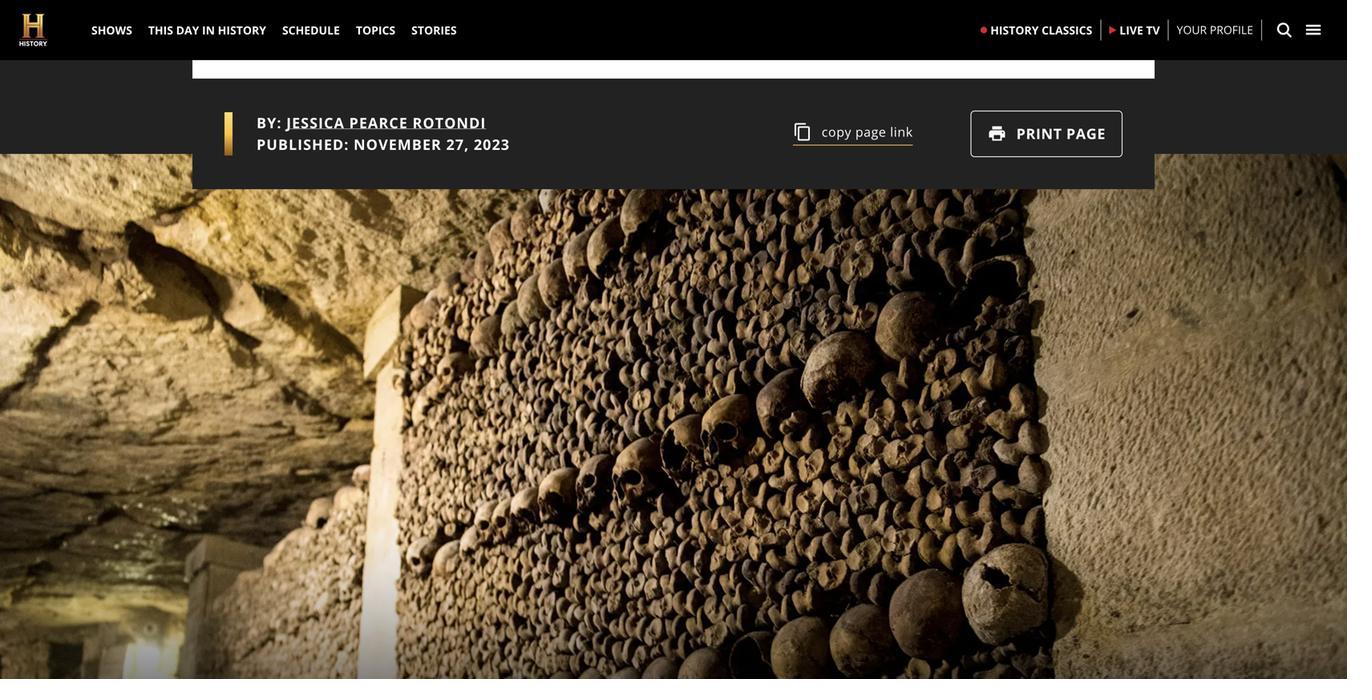 Task type: locate. For each thing, give the bounding box(es) containing it.
and
[[413, 0, 447, 19]]

link
[[890, 123, 913, 140]]

your profile
[[1177, 22, 1253, 37]]

this
[[148, 22, 173, 38]]

how
[[281, 0, 319, 19]]

the paris catacombs image
[[0, 154, 1347, 679]]

in
[[202, 22, 215, 38]]

history down in
[[990, 22, 1039, 38]]

2023
[[474, 135, 510, 154]]

by:
[[257, 113, 282, 133]]

the right 'to'
[[650, 0, 680, 19]]

your profile link
[[1177, 21, 1253, 39]]

page
[[855, 123, 886, 140]]

history classics link
[[973, 8, 1100, 52]]

catacombs
[[870, 0, 970, 19]]

print page
[[1016, 124, 1106, 144]]

live
[[1120, 22, 1143, 38]]

2 horizontal spatial the
[[997, 0, 1026, 19]]

century.
[[225, 20, 298, 46]]

print image
[[988, 124, 1007, 144]]

sanitation
[[500, 0, 589, 19]]

your
[[1177, 22, 1207, 37]]

3 the from the left
[[997, 0, 1026, 19]]

history down learn
[[218, 22, 266, 38]]

print
[[1016, 124, 1062, 144]]

stories
[[411, 22, 457, 38]]

18th
[[1069, 0, 1110, 19]]

copy
[[822, 123, 852, 140]]

0 horizontal spatial the
[[650, 0, 680, 19]]

1 horizontal spatial the
[[786, 0, 816, 19]]

27,
[[446, 135, 469, 154]]

history
[[990, 22, 1039, 38], [218, 22, 266, 38]]

the
[[650, 0, 680, 19], [786, 0, 816, 19], [997, 0, 1026, 19]]

this day in history
[[148, 22, 266, 38]]

day
[[176, 22, 199, 38]]

the right of
[[786, 0, 816, 19]]

this day in history link
[[140, 0, 274, 60]]

shows
[[91, 22, 132, 38]]

the right in
[[997, 0, 1026, 19]]

copy page link button
[[793, 122, 913, 146]]

topics
[[356, 22, 395, 38]]

open menu image
[[1305, 22, 1321, 38]]

live tv
[[1120, 22, 1160, 38]]

tv
[[1146, 22, 1160, 38]]



Task type: describe. For each thing, give the bounding box(es) containing it.
1 the from the left
[[650, 0, 680, 19]]

creation
[[685, 0, 758, 19]]

poor
[[452, 0, 495, 19]]

schedule link
[[274, 0, 348, 60]]

jessica pearce rotondi link
[[286, 113, 486, 133]]

0 horizontal spatial history
[[218, 22, 266, 38]]

to
[[627, 0, 645, 19]]

of
[[763, 0, 781, 19]]

live tv link
[[1101, 8, 1168, 52]]

print page button
[[971, 111, 1123, 157]]

history classics
[[990, 22, 1092, 38]]

topics link
[[348, 0, 403, 60]]

led
[[594, 0, 622, 19]]

in
[[975, 0, 992, 19]]

history logo image
[[19, 14, 47, 46]]

schedule
[[282, 22, 340, 38]]

1 horizontal spatial history
[[990, 22, 1039, 38]]

classics
[[1042, 22, 1092, 38]]

jessica
[[286, 113, 345, 133]]

learn how sinkholes and poor sanitation led to the creation of the paris catacombs in the late 18th century.
[[225, 0, 1110, 46]]

published:
[[257, 135, 349, 154]]

paris
[[821, 0, 865, 19]]

by: jessica pearce rotondi published: november 27, 2023
[[257, 113, 510, 154]]

november
[[354, 135, 442, 154]]

learn
[[225, 0, 276, 19]]

late
[[1031, 0, 1064, 19]]

sinkholes
[[324, 0, 408, 19]]

rotondi
[[412, 113, 486, 133]]

copy page link
[[822, 123, 913, 140]]

pearce
[[349, 113, 408, 133]]

2 the from the left
[[786, 0, 816, 19]]

page
[[1066, 124, 1106, 144]]

stories link
[[403, 0, 465, 60]]

shows link
[[83, 0, 140, 60]]

profile
[[1210, 22, 1253, 37]]



Task type: vqa. For each thing, say whether or not it's contained in the screenshot.
SINKHOLES
yes



